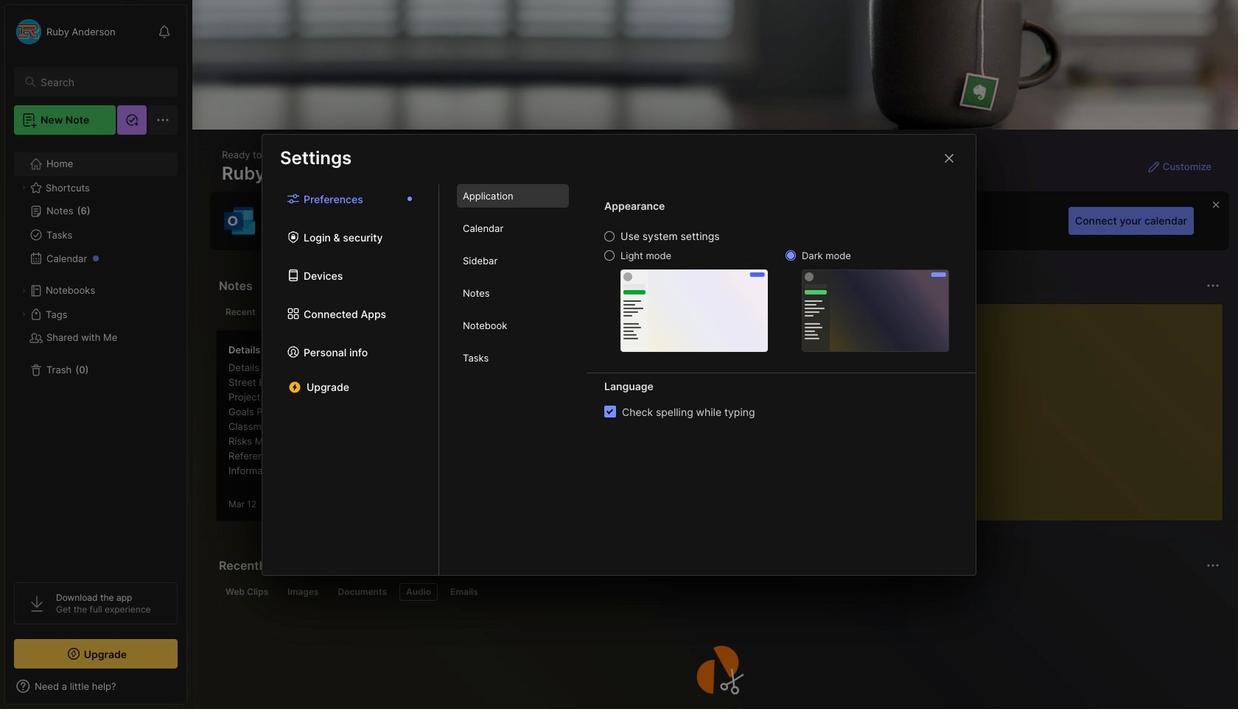 Task type: describe. For each thing, give the bounding box(es) containing it.
main element
[[0, 0, 192, 710]]

expand tags image
[[19, 310, 28, 319]]



Task type: vqa. For each thing, say whether or not it's contained in the screenshot.
physical
no



Task type: locate. For each thing, give the bounding box(es) containing it.
option group
[[604, 230, 949, 352]]

Search text field
[[41, 75, 164, 89]]

None radio
[[604, 251, 615, 261], [786, 251, 796, 261], [604, 251, 615, 261], [786, 251, 796, 261]]

close image
[[941, 149, 958, 167]]

Start writing… text field
[[912, 304, 1222, 509]]

None checkbox
[[604, 406, 616, 418]]

tab list
[[262, 184, 439, 575], [439, 184, 587, 575], [219, 304, 876, 321], [219, 584, 1218, 602]]

tree
[[5, 144, 187, 570]]

expand notebooks image
[[19, 287, 28, 296]]

tree inside the main element
[[5, 144, 187, 570]]

None radio
[[604, 231, 615, 242]]

tab
[[457, 184, 569, 208], [457, 217, 569, 240], [457, 249, 569, 273], [457, 282, 569, 305], [219, 304, 262, 321], [268, 304, 328, 321], [457, 314, 569, 338], [457, 346, 569, 370], [219, 584, 275, 602], [281, 584, 325, 602], [331, 584, 394, 602], [400, 584, 438, 602], [444, 584, 485, 602]]

none search field inside the main element
[[41, 73, 164, 91]]

row group
[[216, 330, 1145, 531]]

None search field
[[41, 73, 164, 91]]



